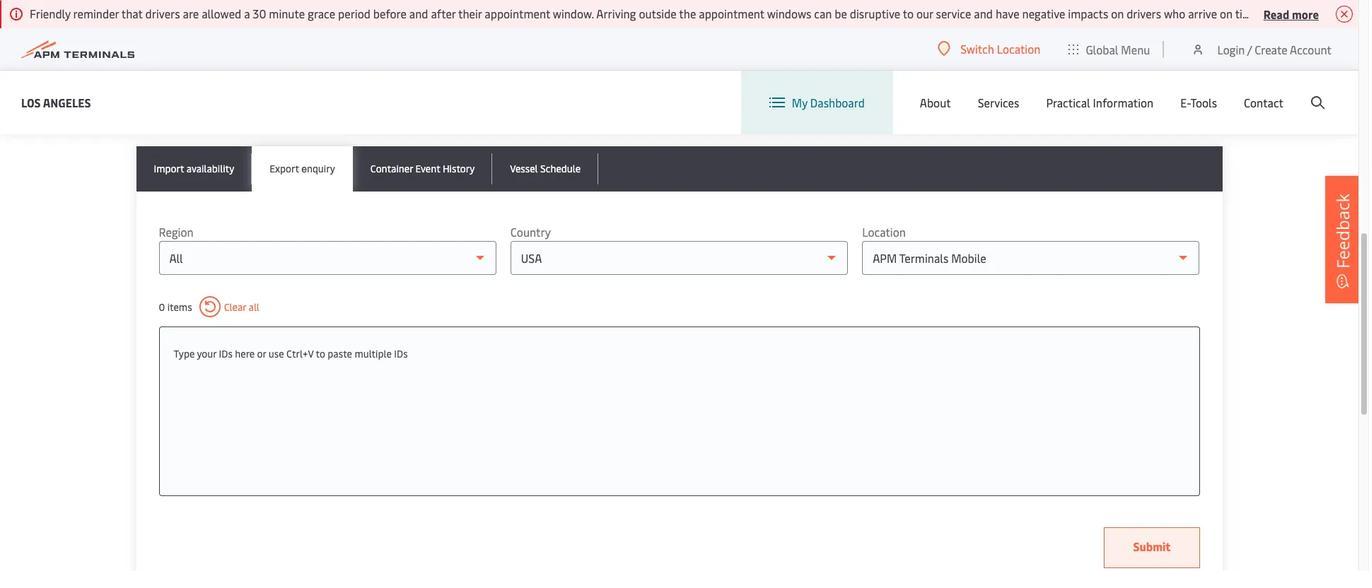 Task type: locate. For each thing, give the bounding box(es) containing it.
1 horizontal spatial that
[[1302, 6, 1323, 21]]

items
[[167, 300, 192, 314]]

event
[[416, 162, 440, 175]]

period
[[338, 6, 371, 21]]

vessel schedule button
[[493, 146, 599, 192]]

ids right the multiple
[[394, 347, 408, 361]]

drivers left are on the left top of page
[[145, 6, 180, 21]]

1 and from the left
[[409, 6, 428, 21]]

my
[[792, 95, 808, 110]]

ids right your
[[219, 347, 233, 361]]

1 horizontal spatial appointment
[[699, 6, 765, 21]]

on left time.
[[1220, 6, 1233, 21]]

e-tools
[[1181, 95, 1218, 110]]

clear all
[[224, 300, 260, 314]]

impacts
[[1069, 6, 1109, 21]]

0 horizontal spatial and
[[409, 6, 428, 21]]

0 horizontal spatial on
[[1112, 6, 1124, 21]]

1 horizontal spatial drivers
[[1127, 6, 1162, 21]]

switch location
[[961, 41, 1041, 57]]

close alert image
[[1336, 6, 1353, 23]]

friendly
[[30, 6, 71, 21]]

2 on from the left
[[1220, 6, 1233, 21]]

0 vertical spatial to
[[903, 6, 914, 21]]

and left "after"
[[409, 6, 428, 21]]

tab list containing import availability
[[136, 146, 1223, 192]]

feedback button
[[1326, 176, 1361, 304]]

appointment right 'the' at the top of the page
[[699, 6, 765, 21]]

arrive right who at the top right of the page
[[1189, 6, 1218, 21]]

1 horizontal spatial arrive
[[1326, 6, 1355, 21]]

or
[[257, 347, 266, 361]]

all
[[249, 300, 260, 314]]

to left paste
[[316, 347, 325, 361]]

1 vertical spatial to
[[316, 347, 325, 361]]

practical
[[1047, 95, 1091, 110]]

clear
[[224, 300, 246, 314]]

location
[[997, 41, 1041, 57], [863, 224, 906, 240]]

country
[[511, 224, 551, 240]]

that right drivers
[[1302, 6, 1323, 21]]

import
[[154, 162, 184, 175]]

None text field
[[174, 342, 1185, 367]]

multiple
[[355, 347, 392, 361]]

the
[[679, 6, 696, 21]]

have
[[996, 6, 1020, 21]]

read more
[[1264, 6, 1319, 22]]

switch location button
[[938, 41, 1041, 57]]

tab list
[[136, 146, 1223, 192]]

0 horizontal spatial that
[[122, 6, 143, 21]]

los
[[21, 94, 41, 110]]

1 appointment from the left
[[485, 6, 550, 21]]

about
[[920, 95, 951, 110]]

time.
[[1236, 6, 1261, 21]]

appointment right their
[[485, 6, 550, 21]]

/
[[1248, 41, 1253, 57]]

that
[[122, 6, 143, 21], [1302, 6, 1323, 21]]

0 horizontal spatial to
[[316, 347, 325, 361]]

2 that from the left
[[1302, 6, 1323, 21]]

login / create account link
[[1192, 28, 1332, 70]]

that right reminder
[[122, 6, 143, 21]]

to
[[903, 6, 914, 21], [316, 347, 325, 361]]

0 horizontal spatial arrive
[[1189, 6, 1218, 21]]

1 horizontal spatial ids
[[394, 347, 408, 361]]

to left our
[[903, 6, 914, 21]]

windows
[[767, 6, 812, 21]]

who
[[1164, 6, 1186, 21]]

their
[[458, 6, 482, 21]]

1 horizontal spatial on
[[1220, 6, 1233, 21]]

practical information button
[[1047, 71, 1154, 134]]

1 that from the left
[[122, 6, 143, 21]]

angeles
[[43, 94, 91, 110]]

2 and from the left
[[974, 6, 993, 21]]

0
[[159, 300, 165, 314]]

global
[[1086, 41, 1119, 57]]

0 horizontal spatial appointment
[[485, 6, 550, 21]]

on right impacts
[[1112, 6, 1124, 21]]

drivers
[[1264, 6, 1299, 21]]

1 horizontal spatial to
[[903, 6, 914, 21]]

my dashboard button
[[770, 71, 865, 134]]

0 horizontal spatial drivers
[[145, 6, 180, 21]]

2 ids from the left
[[394, 347, 408, 361]]

0 horizontal spatial location
[[863, 224, 906, 240]]

read more button
[[1264, 5, 1319, 23]]

outside
[[639, 6, 677, 21]]

1 vertical spatial location
[[863, 224, 906, 240]]

ids
[[219, 347, 233, 361], [394, 347, 408, 361]]

here
[[235, 347, 255, 361]]

ou
[[1358, 6, 1370, 21]]

1 on from the left
[[1112, 6, 1124, 21]]

export еnquiry button
[[252, 146, 353, 192]]

reminder
[[73, 6, 119, 21]]

login / create account
[[1218, 41, 1332, 57]]

after
[[431, 6, 456, 21]]

and
[[409, 6, 428, 21], [974, 6, 993, 21]]

1 horizontal spatial and
[[974, 6, 993, 21]]

create
[[1255, 41, 1288, 57]]

1 horizontal spatial location
[[997, 41, 1041, 57]]

0 horizontal spatial ids
[[219, 347, 233, 361]]

on
[[1112, 6, 1124, 21], [1220, 6, 1233, 21]]

login
[[1218, 41, 1245, 57]]

drivers left who at the top right of the page
[[1127, 6, 1162, 21]]

and left have
[[974, 6, 993, 21]]

drivers
[[145, 6, 180, 21], [1127, 6, 1162, 21]]

0 vertical spatial location
[[997, 41, 1041, 57]]

arrive
[[1189, 6, 1218, 21], [1326, 6, 1355, 21]]

export еnquiry
[[270, 162, 335, 175]]

my dashboard
[[792, 95, 865, 110]]

arrive left the ou
[[1326, 6, 1355, 21]]



Task type: vqa. For each thing, say whether or not it's contained in the screenshot.
Location to the right
yes



Task type: describe. For each thing, give the bounding box(es) containing it.
use
[[269, 347, 284, 361]]

vessel schedule
[[510, 162, 581, 175]]

global menu button
[[1055, 28, 1165, 70]]

are
[[183, 6, 199, 21]]

search again
[[136, 68, 247, 95]]

contact
[[1245, 95, 1284, 110]]

container event history button
[[353, 146, 493, 192]]

type
[[174, 347, 195, 361]]

submit button
[[1105, 528, 1200, 569]]

vessel
[[510, 162, 538, 175]]

window.
[[553, 6, 594, 21]]

search
[[136, 68, 195, 95]]

dashboard
[[811, 95, 865, 110]]

grace
[[308, 6, 335, 21]]

tools
[[1191, 95, 1218, 110]]

schedule
[[541, 162, 581, 175]]

ctrl+v
[[287, 347, 314, 361]]

disruptive
[[850, 6, 901, 21]]

more
[[1293, 6, 1319, 22]]

submit
[[1134, 539, 1171, 555]]

global menu
[[1086, 41, 1151, 57]]

region
[[159, 224, 194, 240]]

feedback
[[1332, 194, 1355, 269]]

again
[[200, 68, 247, 95]]

los angeles
[[21, 94, 91, 110]]

2 arrive from the left
[[1326, 6, 1355, 21]]

1 arrive from the left
[[1189, 6, 1218, 21]]

allowed
[[202, 6, 241, 21]]

about button
[[920, 71, 951, 134]]

1 ids from the left
[[219, 347, 233, 361]]

menu
[[1122, 41, 1151, 57]]

before
[[373, 6, 407, 21]]

arriving
[[597, 6, 636, 21]]

еnquiry
[[302, 162, 335, 175]]

30
[[253, 6, 266, 21]]

account
[[1290, 41, 1332, 57]]

0 items
[[159, 300, 192, 314]]

import availability
[[154, 162, 234, 175]]

los angeles link
[[21, 94, 91, 111]]

practical information
[[1047, 95, 1154, 110]]

e-
[[1181, 95, 1191, 110]]

your
[[197, 347, 217, 361]]

read
[[1264, 6, 1290, 22]]

service
[[936, 6, 972, 21]]

a
[[244, 6, 250, 21]]

2 drivers from the left
[[1127, 6, 1162, 21]]

negative
[[1023, 6, 1066, 21]]

availability
[[187, 162, 234, 175]]

import availability button
[[136, 146, 252, 192]]

switch
[[961, 41, 995, 57]]

clear all button
[[199, 296, 260, 318]]

be
[[835, 6, 848, 21]]

export
[[270, 162, 299, 175]]

friendly reminder that drivers are allowed a 30 minute grace period before and after their appointment window. arriving outside the appointment windows can be disruptive to our service and have negative impacts on drivers who arrive on time. drivers that arrive ou
[[30, 6, 1370, 21]]

paste
[[328, 347, 352, 361]]

2 appointment from the left
[[699, 6, 765, 21]]

1 drivers from the left
[[145, 6, 180, 21]]

contact button
[[1245, 71, 1284, 134]]

container
[[371, 162, 413, 175]]

can
[[815, 6, 832, 21]]

information
[[1094, 95, 1154, 110]]

history
[[443, 162, 475, 175]]

minute
[[269, 6, 305, 21]]

container event history
[[371, 162, 475, 175]]

our
[[917, 6, 934, 21]]

e-tools button
[[1181, 71, 1218, 134]]

type your ids here or use ctrl+v to paste multiple ids
[[174, 347, 408, 361]]

services button
[[978, 71, 1020, 134]]



